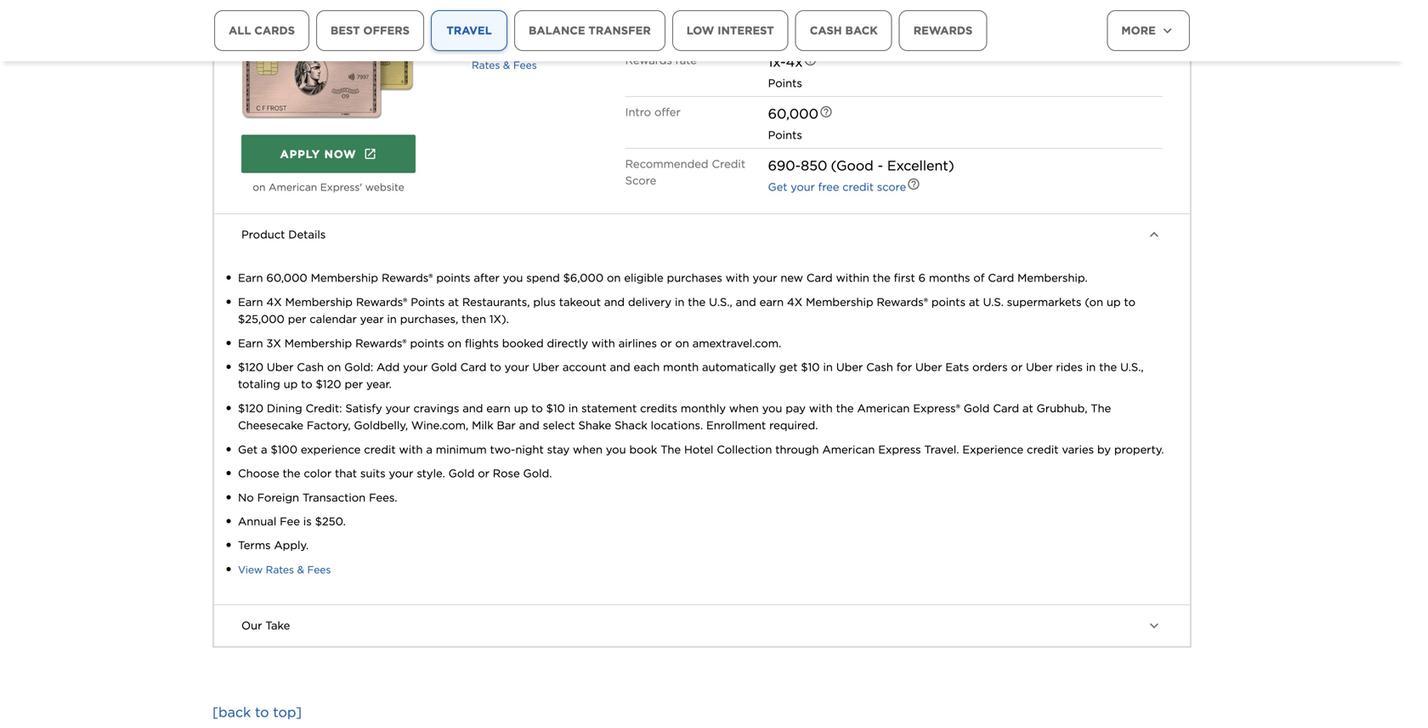 Task type: describe. For each thing, give the bounding box(es) containing it.
new
[[781, 271, 804, 285]]

take
[[266, 619, 290, 632]]

on inside "$120 uber cash on gold: add your gold card to your uber account and each month automatically get $10 in uber cash for uber eats orders or uber rides in the u.s., totaling up to $120 per year."
[[327, 361, 341, 374]]

per inside earn 4x membership rewards® points at restaurants, plus takeout and delivery in the u.s., and earn 4x membership rewards® points at u.s. supermarkets (on up to $25,000 per calendar year in purchases, then 1x).
[[288, 313, 306, 326]]

4 uber from the left
[[916, 361, 943, 374]]

850
[[801, 157, 828, 174]]

fee
[[280, 515, 300, 528]]

on left eligible
[[607, 271, 621, 285]]

by
[[1098, 443, 1112, 456]]

1 horizontal spatial credit
[[843, 180, 874, 194]]

with up account
[[592, 337, 616, 350]]

minimum
[[436, 443, 487, 456]]

product offers quick filters tab list
[[214, 10, 1050, 99]]

product details
[[242, 228, 326, 241]]

2 horizontal spatial cash
[[867, 361, 894, 374]]

rewards for rewards rate
[[626, 54, 673, 67]]

the down the $100
[[283, 467, 301, 480]]

on up "month" at the bottom
[[676, 337, 690, 350]]

5 uber from the left
[[1027, 361, 1053, 374]]

and right "bar"
[[519, 419, 540, 432]]

cards
[[255, 24, 295, 37]]

0 horizontal spatial at
[[448, 295, 459, 309]]

cash inside cash back link
[[810, 24, 843, 37]]

purchases,
[[400, 313, 459, 326]]

through
[[776, 443, 819, 456]]

690 - 850 (good - excellent)
[[769, 157, 955, 174]]

4x
[[786, 54, 803, 70]]

get for get your free credit score
[[769, 180, 788, 194]]

rides
[[1057, 361, 1083, 374]]

supermarkets
[[1008, 295, 1082, 309]]

apply now link
[[242, 135, 416, 173]]

u.s.
[[984, 295, 1004, 309]]

rewards® for earn 3x membership rewards® points on flights booked directly with airlines or on amextravel.com.
[[356, 337, 407, 350]]

your right add
[[403, 361, 428, 374]]

bar
[[497, 419, 516, 432]]

to inside earn 4x membership rewards® points at restaurants, plus takeout and delivery in the u.s., and earn 4x membership rewards® points at u.s. supermarkets (on up to $25,000 per calendar year in purchases, then 1x).
[[1125, 295, 1136, 309]]

get
[[780, 361, 798, 374]]

get your free credit score
[[769, 180, 907, 194]]

gold for gold.
[[449, 467, 475, 480]]

american express® gold card card image image
[[242, 0, 416, 121]]

details
[[289, 228, 326, 241]]

points down purchases,
[[410, 337, 444, 350]]

earn inside earn 4x membership rewards® points at restaurants, plus takeout and delivery in the u.s., and earn 4x membership rewards® points at u.s. supermarkets (on up to $25,000 per calendar year in purchases, then 1x).
[[760, 295, 784, 309]]

1 vertical spatial rates
[[266, 564, 294, 576]]

required.
[[770, 419, 818, 432]]

all cards link
[[214, 10, 309, 51]]

points left after
[[437, 271, 471, 285]]

more
[[1122, 24, 1156, 37]]

your down 850
[[791, 180, 815, 194]]

experience
[[963, 443, 1024, 456]]

gold:
[[345, 361, 373, 374]]

1 vertical spatial fees
[[307, 564, 331, 576]]

product details button
[[214, 214, 1191, 255]]

to up credit:
[[301, 378, 313, 391]]

the inside earn 4x membership rewards® points at restaurants, plus takeout and delivery in the u.s., and earn 4x membership rewards® points at u.s. supermarkets (on up to $25,000 per calendar year in purchases, then 1x).
[[688, 295, 706, 309]]

1 4x from the left
[[267, 295, 282, 309]]

gold.
[[524, 467, 552, 480]]

back
[[846, 24, 878, 37]]

0 vertical spatial &
[[503, 59, 510, 71]]

collection
[[717, 443, 773, 456]]

2 a from the left
[[426, 443, 433, 456]]

account
[[563, 361, 607, 374]]

0 vertical spatial rates
[[472, 59, 500, 71]]

shack
[[615, 419, 648, 432]]

experience
[[301, 443, 361, 456]]

annual fee is $250.
[[238, 515, 346, 528]]

interest
[[718, 24, 775, 37]]

no
[[238, 491, 254, 504]]

airlines
[[619, 337, 657, 350]]

/5
[[526, 30, 538, 43]]

membership.
[[1018, 271, 1088, 285]]

1x-4x
[[769, 54, 803, 70]]

in inside $120 dining credit: satisfy your cravings and earn up to $10 in statement credits monthly when you pay with the american express® gold card at grubhub, the cheesecake factory, goldbelly, wine.com, milk bar and select shake shack locations. enrollment required.
[[569, 402, 578, 415]]

year
[[360, 313, 384, 326]]

night
[[516, 443, 544, 456]]

2 4x from the left
[[788, 295, 803, 309]]

automatically
[[702, 361, 776, 374]]

1 uber from the left
[[267, 361, 294, 374]]

membership for earn 4x membership rewards® points at restaurants, plus takeout and delivery in the u.s., and earn 4x membership rewards® points at u.s. supermarkets (on up to $25,000 per calendar year in purchases, then 1x).
[[285, 295, 353, 309]]

color
[[304, 467, 332, 480]]

your inside $120 dining credit: satisfy your cravings and earn up to $10 in statement credits monthly when you pay with the american express® gold card at grubhub, the cheesecake factory, goldbelly, wine.com, milk bar and select shake shack locations. enrollment required.
[[386, 402, 410, 415]]

the left first
[[873, 271, 891, 285]]

2 horizontal spatial credit
[[1027, 443, 1059, 456]]

that
[[335, 467, 357, 480]]

express
[[879, 443, 922, 456]]

month
[[663, 361, 699, 374]]

earn for earn 3x membership rewards® points on flights booked directly with airlines or on amextravel.com.
[[238, 337, 263, 350]]

1 vertical spatial 60,000
[[267, 271, 308, 285]]

2 vertical spatial or
[[478, 467, 490, 480]]

directly
[[547, 337, 589, 350]]

two-
[[490, 443, 516, 456]]

earn inside $120 dining credit: satisfy your cravings and earn up to $10 in statement credits monthly when you pay with the american express® gold card at grubhub, the cheesecake factory, goldbelly, wine.com, milk bar and select shake shack locations. enrollment required.
[[487, 402, 511, 415]]

rewards for rewards
[[914, 24, 973, 37]]

$25,000
[[238, 313, 285, 326]]

1x).
[[490, 313, 509, 326]]

earn 60,000 membership rewards® points after you spend $6,000 on eligible purchases with your new card within the first 6 months of card membership.
[[238, 271, 1088, 285]]

on left flights
[[448, 337, 462, 350]]

view rates & fees link
[[238, 564, 331, 576]]

reward rate details image
[[804, 53, 818, 67]]

rewards® for earn 60,000 membership rewards® points after you spend $6,000 on eligible purchases with your new card within the first 6 months of card membership.
[[382, 271, 433, 285]]

4.6
[[491, 21, 523, 46]]

the inside $120 dining credit: satisfy your cravings and earn up to $10 in statement credits monthly when you pay with the american express® gold card at grubhub, the cheesecake factory, goldbelly, wine.com, milk bar and select shake shack locations. enrollment required.
[[1091, 402, 1112, 415]]

intro offer details image
[[820, 105, 833, 119]]

score
[[878, 180, 907, 194]]

$250
[[769, 22, 803, 39]]

0 vertical spatial american
[[269, 181, 317, 194]]

within
[[836, 271, 870, 285]]

in right year at left top
[[387, 313, 397, 326]]

card inside $120 dining credit: satisfy your cravings and earn up to $10 in statement credits monthly when you pay with the american express® gold card at grubhub, the cheesecake factory, goldbelly, wine.com, milk bar and select shake shack locations. enrollment required.
[[994, 402, 1020, 415]]

your left new
[[753, 271, 778, 285]]

eligible
[[625, 271, 664, 285]]

product
[[242, 228, 285, 241]]

2 vertical spatial american
[[823, 443, 875, 456]]

$6,000
[[564, 271, 604, 285]]

in right 'rides'
[[1087, 361, 1097, 374]]

best
[[331, 24, 360, 37]]

annual for annual fee is $250.
[[238, 515, 277, 528]]

with inside $120 dining credit: satisfy your cravings and earn up to $10 in statement credits monthly when you pay with the american express® gold card at grubhub, the cheesecake factory, goldbelly, wine.com, milk bar and select shake shack locations. enrollment required.
[[809, 402, 833, 415]]

calendar
[[310, 313, 357, 326]]

earn for earn 60,000 membership rewards® points after you spend $6,000 on eligible purchases with your new card within the first 6 months of card membership.
[[238, 271, 263, 285]]

choose
[[238, 467, 279, 480]]

with right purchases
[[726, 271, 750, 285]]

travel link
[[431, 10, 508, 51]]

(good
[[831, 157, 874, 174]]

dining
[[267, 402, 302, 415]]

when inside $120 dining credit: satisfy your cravings and earn up to $10 in statement credits monthly when you pay with the american express® gold card at grubhub, the cheesecake factory, goldbelly, wine.com, milk bar and select shake shack locations. enrollment required.
[[730, 402, 759, 415]]

pay
[[786, 402, 806, 415]]

each
[[634, 361, 660, 374]]

style.
[[417, 467, 445, 480]]

intro offer
[[626, 106, 681, 119]]

balance transfer link
[[515, 10, 666, 51]]

and right "takeout"
[[605, 295, 625, 309]]

is
[[303, 515, 312, 528]]

no foreign transaction fees.
[[238, 491, 398, 504]]

annual fee
[[626, 22, 684, 35]]

0 vertical spatial fees
[[514, 59, 537, 71]]

1 vertical spatial $120
[[316, 378, 342, 391]]

$120 uber cash on gold: add your gold card to your uber account and each month automatically get $10 in uber cash for uber eats orders or uber rides in the u.s., totaling up to $120 per year.
[[238, 361, 1144, 391]]

rewards rate
[[626, 54, 697, 67]]

points up 690
[[769, 129, 803, 142]]



Task type: locate. For each thing, give the bounding box(es) containing it.
more information about recommended credit score image
[[908, 177, 921, 191]]

in down purchases
[[675, 295, 685, 309]]

0 vertical spatial when
[[730, 402, 759, 415]]

$10 inside "$120 uber cash on gold: add your gold card to your uber account and each month automatically get $10 in uber cash for uber eats orders or uber rides in the u.s., totaling up to $120 per year."
[[801, 361, 820, 374]]

up inside earn 4x membership rewards® points at restaurants, plus takeout and delivery in the u.s., and earn 4x membership rewards® points at u.s. supermarkets (on up to $25,000 per calendar year in purchases, then 1x).
[[1107, 295, 1121, 309]]

plus
[[534, 295, 556, 309]]

rewards
[[914, 24, 973, 37], [626, 54, 673, 67]]

1 vertical spatial gold
[[964, 402, 990, 415]]

0 horizontal spatial annual
[[238, 515, 277, 528]]

2 horizontal spatial or
[[1012, 361, 1023, 374]]

get down 690
[[769, 180, 788, 194]]

earn
[[760, 295, 784, 309], [487, 402, 511, 415]]

when down shake at the left bottom of page
[[573, 443, 603, 456]]

$120 up totaling
[[238, 361, 264, 374]]

factory,
[[307, 419, 351, 432]]

or
[[661, 337, 672, 350], [1012, 361, 1023, 374], [478, 467, 490, 480]]

statement
[[582, 402, 637, 415]]

recommended
[[626, 157, 709, 171]]

the down purchases
[[688, 295, 706, 309]]

0 horizontal spatial get
[[238, 443, 258, 456]]

1 vertical spatial you
[[763, 402, 783, 415]]

points down 1x-4x
[[769, 77, 803, 90]]

rates & fees link
[[472, 59, 537, 71]]

rating
[[537, 2, 569, 15]]

1 vertical spatial annual
[[238, 515, 277, 528]]

1 horizontal spatial earn
[[760, 295, 784, 309]]

travel.
[[925, 443, 960, 456]]

hotel
[[685, 443, 714, 456]]

gold right "express®"
[[964, 402, 990, 415]]

3 earn from the top
[[238, 337, 263, 350]]

0 vertical spatial gold
[[431, 361, 457, 374]]

american inside $120 dining credit: satisfy your cravings and earn up to $10 in statement credits monthly when you pay with the american express® gold card at grubhub, the cheesecake factory, goldbelly, wine.com, milk bar and select shake shack locations. enrollment required.
[[858, 402, 910, 415]]

cash back
[[810, 24, 878, 37]]

2 horizontal spatial you
[[763, 402, 783, 415]]

0 horizontal spatial earn
[[487, 402, 511, 415]]

2 horizontal spatial at
[[1023, 402, 1034, 415]]

fees
[[514, 59, 537, 71], [307, 564, 331, 576]]

0 horizontal spatial you
[[503, 271, 523, 285]]

eats
[[946, 361, 970, 374]]

0 horizontal spatial or
[[478, 467, 490, 480]]

the right 'rides'
[[1100, 361, 1118, 374]]

fee
[[667, 22, 684, 35]]

2 vertical spatial earn
[[238, 337, 263, 350]]

2 horizontal spatial up
[[1107, 295, 1121, 309]]

&
[[503, 59, 510, 71], [297, 564, 304, 576]]

balance
[[529, 24, 586, 37]]

$120 for dining
[[238, 402, 264, 415]]

1 horizontal spatial 4x
[[788, 295, 803, 309]]

at
[[448, 295, 459, 309], [969, 295, 980, 309], [1023, 402, 1034, 415]]

the right grubhub,
[[1091, 402, 1112, 415]]

1 vertical spatial up
[[284, 378, 298, 391]]

apply now
[[280, 147, 357, 161]]

0 horizontal spatial u.s.,
[[709, 295, 733, 309]]

uber left 'rides'
[[1027, 361, 1053, 374]]

year.
[[367, 378, 392, 391]]

you inside $120 dining credit: satisfy your cravings and earn up to $10 in statement credits monthly when you pay with the american express® gold card at grubhub, the cheesecake factory, goldbelly, wine.com, milk bar and select shake shack locations. enrollment required.
[[763, 402, 783, 415]]

credits
[[640, 402, 678, 415]]

uber left for
[[837, 361, 863, 374]]

the down locations.
[[661, 443, 681, 456]]

all cards
[[229, 24, 295, 37]]

2 vertical spatial you
[[606, 443, 626, 456]]

to down flights
[[490, 361, 502, 374]]

1 horizontal spatial when
[[730, 402, 759, 415]]

0 vertical spatial earn
[[238, 271, 263, 285]]

a left the $100
[[261, 443, 268, 456]]

at inside $120 dining credit: satisfy your cravings and earn up to $10 in statement credits monthly when you pay with the american express® gold card at grubhub, the cheesecake factory, goldbelly, wine.com, milk bar and select shake shack locations. enrollment required.
[[1023, 402, 1034, 415]]

more button
[[1108, 10, 1191, 51]]

0 vertical spatial $10
[[801, 361, 820, 374]]

up inside $120 dining credit: satisfy your cravings and earn up to $10 in statement credits monthly when you pay with the american express® gold card at grubhub, the cheesecake factory, goldbelly, wine.com, milk bar and select shake shack locations. enrollment required.
[[514, 402, 528, 415]]

nerdwallet
[[472, 2, 534, 15]]

u.s., right 'rides'
[[1121, 361, 1144, 374]]

1 horizontal spatial a
[[426, 443, 433, 456]]

terms
[[238, 539, 271, 552]]

0 horizontal spatial &
[[297, 564, 304, 576]]

takeout
[[559, 295, 601, 309]]

0 vertical spatial up
[[1107, 295, 1121, 309]]

1 - from the left
[[796, 157, 801, 174]]

orders
[[973, 361, 1008, 374]]

rewards® up year at left top
[[356, 295, 408, 309]]

credit:
[[306, 402, 342, 415]]

0 vertical spatial get
[[769, 180, 788, 194]]

card right of
[[989, 271, 1015, 285]]

1 horizontal spatial up
[[514, 402, 528, 415]]

$120 inside $120 dining credit: satisfy your cravings and earn up to $10 in statement credits monthly when you pay with the american express® gold card at grubhub, the cheesecake factory, goldbelly, wine.com, milk bar and select shake shack locations. enrollment required.
[[238, 402, 264, 415]]

1 horizontal spatial 60,000
[[769, 106, 819, 122]]

rose
[[493, 467, 520, 480]]

per inside "$120 uber cash on gold: add your gold card to your uber account and each month automatically get $10 in uber cash for uber eats orders or uber rides in the u.s., totaling up to $120 per year."
[[345, 378, 363, 391]]

0 vertical spatial or
[[661, 337, 672, 350]]

2 vertical spatial up
[[514, 402, 528, 415]]

card down flights
[[461, 361, 487, 374]]

up inside "$120 uber cash on gold: add your gold card to your uber account and each month automatically get $10 in uber cash for uber eats orders or uber rides in the u.s., totaling up to $120 per year."
[[284, 378, 298, 391]]

card up experience
[[994, 402, 1020, 415]]

-
[[796, 157, 801, 174], [878, 157, 884, 174]]

fees down apply.
[[307, 564, 331, 576]]

with right pay
[[809, 402, 833, 415]]

or left the "rose"
[[478, 467, 490, 480]]

0 horizontal spatial $10
[[547, 402, 565, 415]]

american up express
[[858, 402, 910, 415]]

get for get a $100 experience credit with a minimum two-night stay when you book the hotel collection through american express travel. experience credit varies by property.
[[238, 443, 258, 456]]

on american express' website
[[253, 181, 405, 194]]

4x
[[267, 295, 282, 309], [788, 295, 803, 309]]

best offers link
[[316, 10, 424, 51]]

0 horizontal spatial fees
[[307, 564, 331, 576]]

and up amextravel.com.
[[736, 295, 757, 309]]

1 horizontal spatial u.s.,
[[1121, 361, 1144, 374]]

your down the booked
[[505, 361, 530, 374]]

on
[[253, 181, 266, 194], [607, 271, 621, 285], [448, 337, 462, 350], [676, 337, 690, 350], [327, 361, 341, 374]]

earn inside earn 4x membership rewards® points at restaurants, plus takeout and delivery in the u.s., and earn 4x membership rewards® points at u.s. supermarkets (on up to $25,000 per calendar year in purchases, then 1x).
[[238, 295, 263, 309]]

and up the milk at the left bottom of the page
[[463, 402, 483, 415]]

gold inside "$120 uber cash on gold: add your gold card to your uber account and each month automatically get $10 in uber cash for uber eats orders or uber rides in the u.s., totaling up to $120 per year."
[[431, 361, 457, 374]]

0 vertical spatial per
[[288, 313, 306, 326]]

0 horizontal spatial up
[[284, 378, 298, 391]]

when up enrollment
[[730, 402, 759, 415]]

credit left "varies"
[[1027, 443, 1059, 456]]

the right pay
[[837, 402, 854, 415]]

1 vertical spatial or
[[1012, 361, 1023, 374]]

- up get your free credit score link
[[796, 157, 801, 174]]

0 vertical spatial u.s.,
[[709, 295, 733, 309]]

2 - from the left
[[878, 157, 884, 174]]

3 uber from the left
[[837, 361, 863, 374]]

you left pay
[[763, 402, 783, 415]]

cheesecake
[[238, 419, 304, 432]]

american down apply
[[269, 181, 317, 194]]

monthly
[[681, 402, 726, 415]]

0 horizontal spatial when
[[573, 443, 603, 456]]

to
[[1125, 295, 1136, 309], [490, 361, 502, 374], [301, 378, 313, 391], [532, 402, 543, 415]]

1 vertical spatial rewards
[[626, 54, 673, 67]]

1 horizontal spatial cash
[[810, 24, 843, 37]]

0 horizontal spatial a
[[261, 443, 268, 456]]

annual left fee
[[626, 22, 664, 35]]

0 vertical spatial 60,000
[[769, 106, 819, 122]]

flights
[[465, 337, 499, 350]]

your up goldbelly, at the left of page
[[386, 402, 410, 415]]

0 vertical spatial annual
[[626, 22, 664, 35]]

at right points
[[448, 295, 459, 309]]

rewards right back
[[914, 24, 973, 37]]

& down 4.6 at the left of page
[[503, 59, 510, 71]]

rewards link
[[900, 10, 988, 51]]

0 horizontal spatial credit
[[364, 443, 396, 456]]

u.s., inside "$120 uber cash on gold: add your gold card to your uber account and each month automatically get $10 in uber cash for uber eats orders or uber rides in the u.s., totaling up to $120 per year."
[[1121, 361, 1144, 374]]

and left the each
[[610, 361, 631, 374]]

uber right for
[[916, 361, 943, 374]]

the inside $120 dining credit: satisfy your cravings and earn up to $10 in statement credits monthly when you pay with the american express® gold card at grubhub, the cheesecake factory, goldbelly, wine.com, milk bar and select shake shack locations. enrollment required.
[[837, 402, 854, 415]]

$10 right get at the bottom of the page
[[801, 361, 820, 374]]

in up the select
[[569, 402, 578, 415]]

0 horizontal spatial rewards
[[626, 54, 673, 67]]

membership for earn 3x membership rewards® points on flights booked directly with airlines or on amextravel.com.
[[285, 337, 352, 350]]

1 vertical spatial american
[[858, 402, 910, 415]]

$10 inside $120 dining credit: satisfy your cravings and earn up to $10 in statement credits monthly when you pay with the american express® gold card at grubhub, the cheesecake factory, goldbelly, wine.com, milk bar and select shake shack locations. enrollment required.
[[547, 402, 565, 415]]

earn 4x membership rewards® points at restaurants, plus takeout and delivery in the u.s., and earn 4x membership rewards® points at u.s. supermarkets (on up to $25,000 per calendar year in purchases, then 1x).
[[238, 295, 1136, 326]]

cash
[[810, 24, 843, 37], [297, 361, 324, 374], [867, 361, 894, 374]]

2 vertical spatial gold
[[449, 467, 475, 480]]

your right suits
[[389, 467, 414, 480]]

1 vertical spatial the
[[661, 443, 681, 456]]

$120 down totaling
[[238, 402, 264, 415]]

u.s.,
[[709, 295, 733, 309], [1121, 361, 1144, 374]]

gold down minimum
[[449, 467, 475, 480]]

1 horizontal spatial get
[[769, 180, 788, 194]]

now
[[325, 147, 357, 161]]

points down months
[[932, 295, 966, 309]]

on left gold:
[[327, 361, 341, 374]]

1 vertical spatial earn
[[487, 402, 511, 415]]

membership for earn 60,000 membership rewards® points after you spend $6,000 on eligible purchases with your new card within the first 6 months of card membership.
[[311, 271, 379, 285]]

$120 up credit:
[[316, 378, 342, 391]]

1 horizontal spatial or
[[661, 337, 672, 350]]

spend
[[527, 271, 560, 285]]

1 horizontal spatial per
[[345, 378, 363, 391]]

1 vertical spatial earn
[[238, 295, 263, 309]]

1 horizontal spatial annual
[[626, 22, 664, 35]]

all
[[229, 24, 251, 37]]

our take
[[242, 619, 290, 632]]

annual for annual fee
[[626, 22, 664, 35]]

uber down the directly
[[533, 361, 560, 374]]

our take button
[[214, 605, 1191, 646]]

4x up '$25,000'
[[267, 295, 282, 309]]

at left u.s. on the right top of the page
[[969, 295, 980, 309]]

0 vertical spatial rewards
[[914, 24, 973, 37]]

to inside $120 dining credit: satisfy your cravings and earn up to $10 in statement credits monthly when you pay with the american express® gold card at grubhub, the cheesecake factory, goldbelly, wine.com, milk bar and select shake shack locations. enrollment required.
[[532, 402, 543, 415]]

1 vertical spatial when
[[573, 443, 603, 456]]

you right after
[[503, 271, 523, 285]]

free
[[819, 180, 840, 194]]

$10 up the select
[[547, 402, 565, 415]]

credit down goldbelly, at the left of page
[[364, 443, 396, 456]]

0 vertical spatial $120
[[238, 361, 264, 374]]

1 horizontal spatial at
[[969, 295, 980, 309]]

and inside "$120 uber cash on gold: add your gold card to your uber account and each month automatically get $10 in uber cash for uber eats orders or uber rides in the u.s., totaling up to $120 per year."
[[610, 361, 631, 374]]

1 a from the left
[[261, 443, 268, 456]]

& down apply.
[[297, 564, 304, 576]]

1 horizontal spatial -
[[878, 157, 884, 174]]

best offers
[[331, 24, 410, 37]]

in right get at the bottom of the page
[[824, 361, 833, 374]]

foreign
[[257, 491, 299, 504]]

(on
[[1086, 295, 1104, 309]]

4.6 /5
[[491, 21, 538, 46]]

cash up reward rate details icon
[[810, 24, 843, 37]]

gold up cravings
[[431, 361, 457, 374]]

rewards® for earn 4x membership rewards® points at restaurants, plus takeout and delivery in the u.s., and earn 4x membership rewards® points at u.s. supermarkets (on up to $25,000 per calendar year in purchases, then 1x).
[[356, 295, 408, 309]]

earn for earn 4x membership rewards® points at restaurants, plus takeout and delivery in the u.s., and earn 4x membership rewards® points at u.s. supermarkets (on up to $25,000 per calendar year in purchases, then 1x).
[[238, 295, 263, 309]]

and
[[605, 295, 625, 309], [736, 295, 757, 309], [610, 361, 631, 374], [463, 402, 483, 415], [519, 419, 540, 432]]

1 horizontal spatial you
[[606, 443, 626, 456]]

1 vertical spatial &
[[297, 564, 304, 576]]

or right orders
[[1012, 361, 1023, 374]]

per
[[288, 313, 306, 326], [345, 378, 363, 391]]

1 horizontal spatial fees
[[514, 59, 537, 71]]

rewards® down first
[[877, 295, 929, 309]]

per right '$25,000'
[[288, 313, 306, 326]]

up up "bar"
[[514, 402, 528, 415]]

get up choose
[[238, 443, 258, 456]]

how are nerdwallet's ratings determined? image
[[573, 1, 587, 15]]

rewards inside product offers quick filters tab list
[[914, 24, 973, 37]]

transfer
[[589, 24, 651, 37]]

0 horizontal spatial 4x
[[267, 295, 282, 309]]

balance transfer
[[529, 24, 651, 37]]

0 horizontal spatial cash
[[297, 361, 324, 374]]

0 horizontal spatial rates
[[266, 564, 294, 576]]

1 earn from the top
[[238, 271, 263, 285]]

1 vertical spatial u.s.,
[[1121, 361, 1144, 374]]

up right (on
[[1107, 295, 1121, 309]]

up up 'dining'
[[284, 378, 298, 391]]

1 vertical spatial get
[[238, 443, 258, 456]]

0 horizontal spatial per
[[288, 313, 306, 326]]

60,000 down product details
[[267, 271, 308, 285]]

0 vertical spatial earn
[[760, 295, 784, 309]]

the inside "$120 uber cash on gold: add your gold card to your uber account and each month automatically get $10 in uber cash for uber eats orders or uber rides in the u.s., totaling up to $120 per year."
[[1100, 361, 1118, 374]]

1 horizontal spatial the
[[1091, 402, 1112, 415]]

rewards® up points
[[382, 271, 433, 285]]

or inside "$120 uber cash on gold: add your gold card to your uber account and each month automatically get $10 in uber cash for uber eats orders or uber rides in the u.s., totaling up to $120 per year."
[[1012, 361, 1023, 374]]

varies
[[1063, 443, 1095, 456]]

uber down 3x
[[267, 361, 294, 374]]

nerdwallet rating
[[472, 2, 569, 15]]

rates down 4.6 at the left of page
[[472, 59, 500, 71]]

$10
[[801, 361, 820, 374], [547, 402, 565, 415]]

rewards down the annual fee
[[626, 54, 673, 67]]

of
[[974, 271, 985, 285]]

enrollment
[[707, 419, 766, 432]]

1 horizontal spatial rates
[[472, 59, 500, 71]]

amextravel.com.
[[693, 337, 782, 350]]

choose the color that suits your style. gold or rose gold.
[[238, 467, 552, 480]]

milk
[[472, 419, 494, 432]]

$250.
[[315, 515, 346, 528]]

0 horizontal spatial 60,000
[[267, 271, 308, 285]]

credit
[[712, 157, 746, 171]]

u.s., inside earn 4x membership rewards® points at restaurants, plus takeout and delivery in the u.s., and earn 4x membership rewards® points at u.s. supermarkets (on up to $25,000 per calendar year in purchases, then 1x).
[[709, 295, 733, 309]]

credit down 690 - 850 (good - excellent)
[[843, 180, 874, 194]]

for
[[897, 361, 913, 374]]

up
[[1107, 295, 1121, 309], [284, 378, 298, 391], [514, 402, 528, 415]]

card right new
[[807, 271, 833, 285]]

wine.com,
[[412, 419, 469, 432]]

1 vertical spatial $10
[[547, 402, 565, 415]]

on up the product
[[253, 181, 266, 194]]

a up style.
[[426, 443, 433, 456]]

card inside "$120 uber cash on gold: add your gold card to your uber account and each month automatically get $10 in uber cash for uber eats orders or uber rides in the u.s., totaling up to $120 per year."
[[461, 361, 487, 374]]

rewards® up add
[[356, 337, 407, 350]]

to right (on
[[1125, 295, 1136, 309]]

0 vertical spatial the
[[1091, 402, 1112, 415]]

0 vertical spatial you
[[503, 271, 523, 285]]

$120 for uber
[[238, 361, 264, 374]]

months
[[930, 271, 971, 285]]

your
[[791, 180, 815, 194], [753, 271, 778, 285], [403, 361, 428, 374], [505, 361, 530, 374], [386, 402, 410, 415], [389, 467, 414, 480]]

select
[[543, 419, 575, 432]]

get
[[769, 180, 788, 194], [238, 443, 258, 456]]

2 vertical spatial $120
[[238, 402, 264, 415]]

american left express
[[823, 443, 875, 456]]

1 horizontal spatial rewards
[[914, 24, 973, 37]]

2 uber from the left
[[533, 361, 560, 374]]

3x
[[267, 337, 281, 350]]

you left book
[[606, 443, 626, 456]]

0 horizontal spatial the
[[661, 443, 681, 456]]

rates down terms apply.
[[266, 564, 294, 576]]

at left grubhub,
[[1023, 402, 1034, 415]]

1 horizontal spatial $10
[[801, 361, 820, 374]]

0 horizontal spatial -
[[796, 157, 801, 174]]

2 earn from the top
[[238, 295, 263, 309]]

with up choose the color that suits your style. gold or rose gold. at the left of the page
[[399, 443, 423, 456]]

1 vertical spatial per
[[345, 378, 363, 391]]

gold for your
[[431, 361, 457, 374]]

gold inside $120 dining credit: satisfy your cravings and earn up to $10 in statement credits monthly when you pay with the american express® gold card at grubhub, the cheesecake factory, goldbelly, wine.com, milk bar and select shake shack locations. enrollment required.
[[964, 402, 990, 415]]

u.s., down purchases
[[709, 295, 733, 309]]

- up score
[[878, 157, 884, 174]]

1 horizontal spatial &
[[503, 59, 510, 71]]

60,000 left the intro offer details icon
[[769, 106, 819, 122]]

shake
[[579, 419, 612, 432]]

points inside earn 4x membership rewards® points at restaurants, plus takeout and delivery in the u.s., and earn 4x membership rewards® points at u.s. supermarkets (on up to $25,000 per calendar year in purchases, then 1x).
[[932, 295, 966, 309]]

annual up "terms"
[[238, 515, 277, 528]]



Task type: vqa. For each thing, say whether or not it's contained in the screenshot.
Can within American Express Offers Working Capital To Business Owners With Fair Credit, But The Monthly Fee Structure Can Be Confusing Compared With Other Online Lenders. Read More
no



